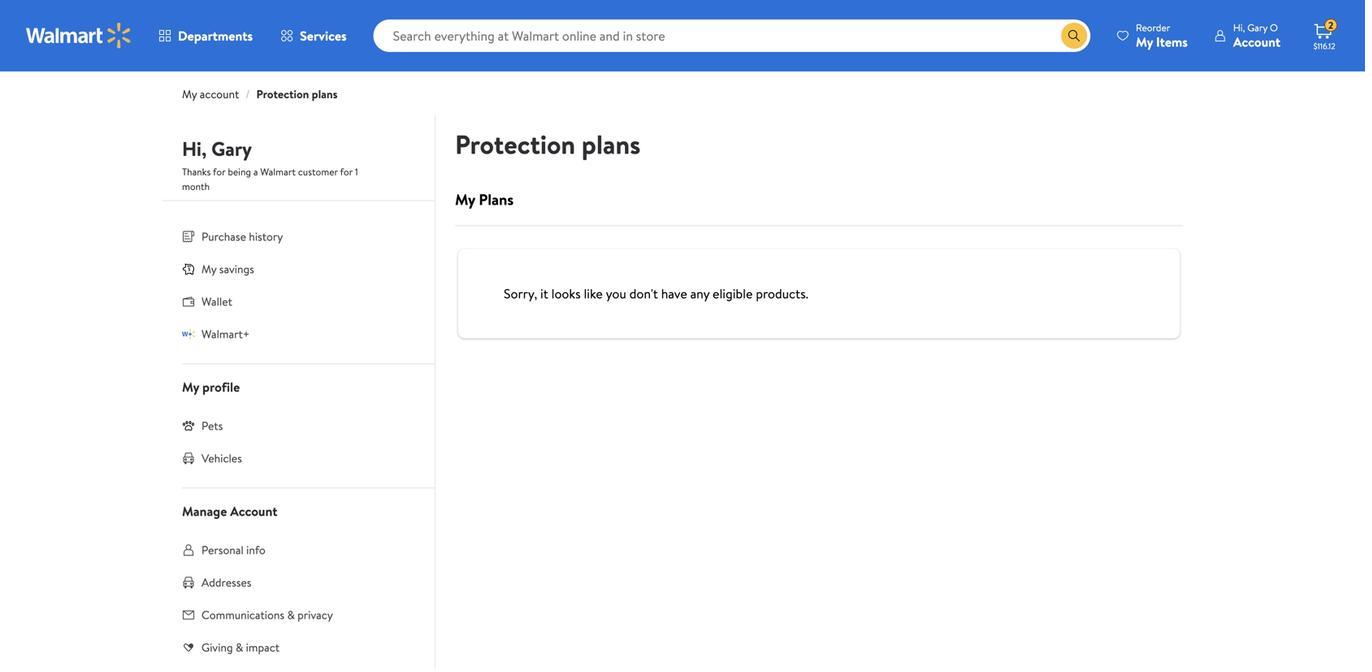 Task type: locate. For each thing, give the bounding box(es) containing it.
icon image for pets
[[182, 420, 195, 433]]

a
[[253, 165, 258, 179]]

sorry, it looks like you don't have any eligible products.
[[504, 285, 809, 303]]

my left savings
[[202, 261, 217, 277]]

my left items
[[1136, 33, 1153, 51]]

my for my plans
[[455, 189, 475, 210]]

& left privacy
[[287, 608, 295, 623]]

my
[[1136, 33, 1153, 51], [182, 86, 197, 102], [455, 189, 475, 210], [202, 261, 217, 277], [182, 378, 199, 396]]

0 horizontal spatial plans
[[312, 86, 338, 102]]

icon image inside pets link
[[182, 420, 195, 433]]

my savings
[[202, 261, 254, 277]]

1 vertical spatial protection
[[455, 126, 576, 163]]

hi, gary thanks for being a walmart customer for 1 month
[[182, 135, 358, 193]]

hi, for thanks for being a walmart customer for 1 month
[[182, 135, 207, 163]]

icon image inside walmart+ link
[[182, 328, 195, 341]]

hi, inside hi, gary o account
[[1234, 21, 1246, 35]]

account
[[1234, 33, 1281, 51], [230, 503, 278, 521]]

0 vertical spatial protection
[[256, 86, 309, 102]]

icon image left walmart+
[[182, 328, 195, 341]]

2 icon image from the top
[[182, 328, 195, 341]]

gary inside hi, gary thanks for being a walmart customer for 1 month
[[211, 135, 252, 163]]

gary up 'being'
[[211, 135, 252, 163]]

giving & impact link
[[163, 632, 435, 664]]

3 icon image from the top
[[182, 420, 195, 433]]

1 horizontal spatial gary
[[1248, 21, 1268, 35]]

walmart+ link
[[163, 318, 435, 351]]

$116.12
[[1314, 41, 1336, 52]]

gary left o
[[1248, 21, 1268, 35]]

have
[[661, 285, 687, 303]]

1 horizontal spatial hi,
[[1234, 21, 1246, 35]]

vehicles
[[202, 451, 242, 467]]

plans inside 'protection plan selection title' element
[[582, 126, 641, 163]]

/
[[246, 86, 250, 102]]

1 vertical spatial icon image
[[182, 328, 195, 341]]

hi, gary link
[[182, 135, 252, 169]]

1 vertical spatial gary
[[211, 135, 252, 163]]

pets link
[[163, 410, 435, 443]]

hi, for account
[[1234, 21, 1246, 35]]

icon image left the "my savings"
[[182, 263, 195, 276]]

my left plans on the left top
[[455, 189, 475, 210]]

1 vertical spatial hi,
[[182, 135, 207, 163]]

1 vertical spatial plans
[[582, 126, 641, 163]]

protection right /
[[256, 86, 309, 102]]

my plans
[[455, 189, 514, 210]]

it
[[541, 285, 548, 303]]

1 vertical spatial &
[[236, 640, 243, 656]]

0 vertical spatial gary
[[1248, 21, 1268, 35]]

items
[[1157, 33, 1188, 51]]

my left account
[[182, 86, 197, 102]]

0 horizontal spatial hi,
[[182, 135, 207, 163]]

sorry,
[[504, 285, 537, 303]]

manage
[[182, 503, 227, 521]]

plans
[[312, 86, 338, 102], [582, 126, 641, 163]]

pets
[[202, 418, 223, 434]]

hi,
[[1234, 21, 1246, 35], [182, 135, 207, 163]]

0 horizontal spatial protection
[[256, 86, 309, 102]]

1 horizontal spatial account
[[1234, 33, 1281, 51]]

hi, up thanks
[[182, 135, 207, 163]]

1 horizontal spatial plans
[[582, 126, 641, 163]]

icon image for my savings
[[182, 263, 195, 276]]

o
[[1270, 21, 1278, 35]]

communications
[[202, 608, 285, 623]]

0 horizontal spatial account
[[230, 503, 278, 521]]

& for giving
[[236, 640, 243, 656]]

month
[[182, 180, 210, 193]]

& right giving
[[236, 640, 243, 656]]

account
[[200, 86, 239, 102]]

for
[[213, 165, 226, 179], [340, 165, 353, 179]]

for left 1
[[340, 165, 353, 179]]

0 vertical spatial &
[[287, 608, 295, 623]]

1 vertical spatial account
[[230, 503, 278, 521]]

gary inside hi, gary o account
[[1248, 21, 1268, 35]]

reorder my items
[[1136, 21, 1188, 51]]

protection plan selection title element
[[455, 115, 1183, 174]]

communications & privacy link
[[163, 599, 435, 632]]

hi, inside hi, gary thanks for being a walmart customer for 1 month
[[182, 135, 207, 163]]

icon image
[[182, 263, 195, 276], [182, 328, 195, 341], [182, 420, 195, 433]]

account up "info"
[[230, 503, 278, 521]]

protection
[[256, 86, 309, 102], [455, 126, 576, 163]]

0 vertical spatial hi,
[[1234, 21, 1246, 35]]

0 horizontal spatial for
[[213, 165, 226, 179]]

my account / protection plans
[[182, 86, 338, 102]]

0 horizontal spatial gary
[[211, 135, 252, 163]]

1 horizontal spatial for
[[340, 165, 353, 179]]

services
[[300, 27, 347, 45]]

giving & impact
[[202, 640, 280, 656]]

looks
[[552, 285, 581, 303]]

Walmart Site-Wide search field
[[374, 20, 1091, 52]]

my left profile
[[182, 378, 199, 396]]

0 horizontal spatial &
[[236, 640, 243, 656]]

gary
[[1248, 21, 1268, 35], [211, 135, 252, 163]]

giving
[[202, 640, 233, 656]]

&
[[287, 608, 295, 623], [236, 640, 243, 656]]

like
[[584, 285, 603, 303]]

reorder
[[1136, 21, 1171, 35]]

services button
[[267, 16, 361, 55]]

1
[[355, 165, 358, 179]]

0 vertical spatial icon image
[[182, 263, 195, 276]]

0 vertical spatial plans
[[312, 86, 338, 102]]

profile
[[202, 378, 240, 396]]

icon image left pets
[[182, 420, 195, 433]]

wallet link
[[163, 286, 435, 318]]

0 vertical spatial account
[[1234, 33, 1281, 51]]

hi, left o
[[1234, 21, 1246, 35]]

for left 'being'
[[213, 165, 226, 179]]

1 horizontal spatial &
[[287, 608, 295, 623]]

icon image inside my savings link
[[182, 263, 195, 276]]

personal
[[202, 543, 244, 558]]

communications & privacy
[[202, 608, 333, 623]]

account left $116.12
[[1234, 33, 1281, 51]]

protection up plans on the left top
[[455, 126, 576, 163]]

1 icon image from the top
[[182, 263, 195, 276]]

eligible
[[713, 285, 753, 303]]

1 horizontal spatial protection
[[455, 126, 576, 163]]

2 vertical spatial icon image
[[182, 420, 195, 433]]



Task type: describe. For each thing, give the bounding box(es) containing it.
my profile
[[182, 378, 240, 396]]

info
[[246, 543, 266, 558]]

protection plans link
[[256, 86, 338, 102]]

addresses
[[202, 575, 252, 591]]

& for communications
[[287, 608, 295, 623]]

my for my profile
[[182, 378, 199, 396]]

history
[[249, 229, 283, 245]]

purchase history link
[[163, 221, 435, 253]]

don't
[[630, 285, 658, 303]]

walmart image
[[26, 23, 132, 49]]

icon image for walmart+
[[182, 328, 195, 341]]

2
[[1329, 18, 1334, 32]]

savings
[[219, 261, 254, 277]]

addresses link
[[163, 567, 435, 599]]

search icon image
[[1068, 29, 1081, 42]]

my for my savings
[[202, 261, 217, 277]]

walmart+
[[202, 326, 250, 342]]

Search search field
[[374, 20, 1091, 52]]

purchase
[[202, 229, 246, 245]]

thanks
[[182, 165, 211, 179]]

1 for from the left
[[213, 165, 226, 179]]

walmart
[[260, 165, 296, 179]]

vehicles link
[[163, 443, 435, 475]]

products.
[[756, 285, 809, 303]]

wallet
[[202, 294, 232, 310]]

any
[[691, 285, 710, 303]]

purchase history
[[202, 229, 283, 245]]

gary for for
[[211, 135, 252, 163]]

2 for from the left
[[340, 165, 353, 179]]

customer
[[298, 165, 338, 179]]

departments
[[178, 27, 253, 45]]

protection plans
[[455, 126, 641, 163]]

departments button
[[145, 16, 267, 55]]

personal info
[[202, 543, 266, 558]]

manage account
[[182, 503, 278, 521]]

plans
[[479, 189, 514, 210]]

privacy
[[298, 608, 333, 623]]

you
[[606, 285, 627, 303]]

gary for account
[[1248, 21, 1268, 35]]

my account link
[[182, 86, 239, 102]]

my inside reorder my items
[[1136, 33, 1153, 51]]

my savings link
[[163, 253, 435, 286]]

hi, gary o account
[[1234, 21, 1281, 51]]

impact
[[246, 640, 280, 656]]

personal info link
[[163, 534, 435, 567]]

being
[[228, 165, 251, 179]]



Task type: vqa. For each thing, say whether or not it's contained in the screenshot.
'Protection' in protection plan selection title element
yes



